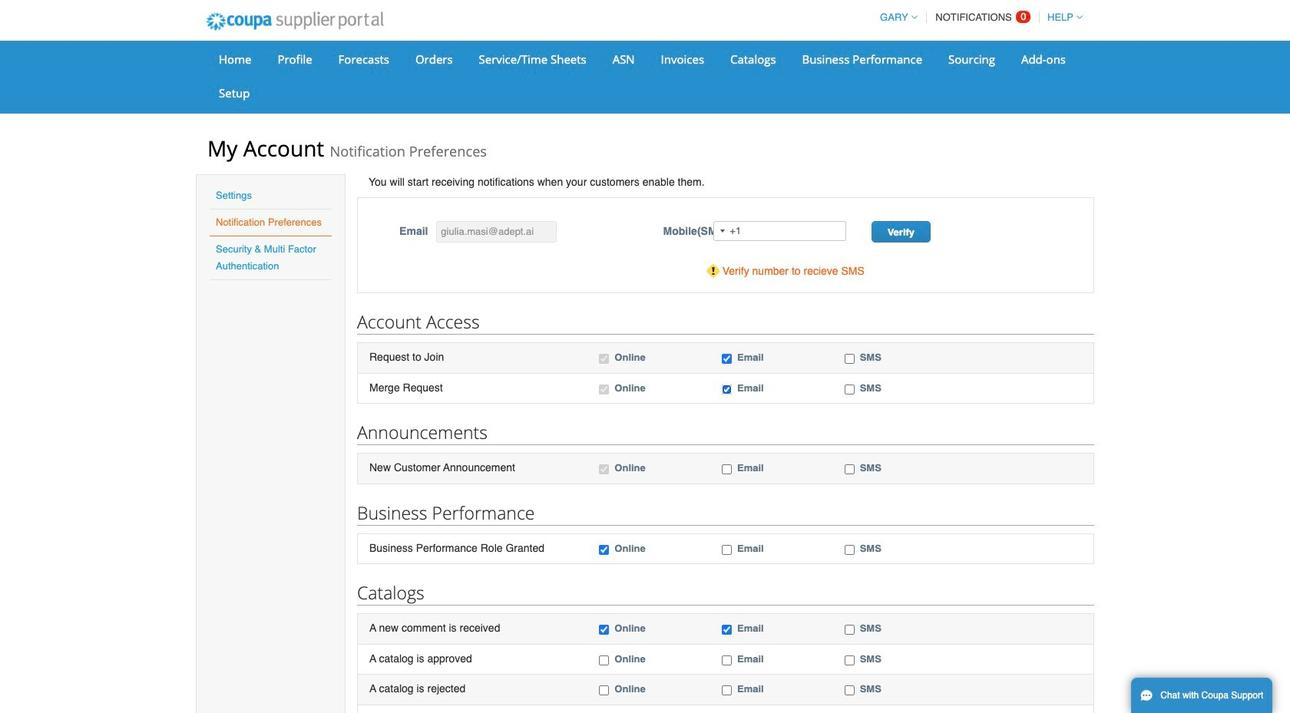 Task type: vqa. For each thing, say whether or not it's contained in the screenshot.
checkbox
yes



Task type: describe. For each thing, give the bounding box(es) containing it.
+1 201-555-0123 text field
[[714, 221, 846, 241]]



Task type: locate. For each thing, give the bounding box(es) containing it.
Telephone country code field
[[714, 222, 730, 240]]

navigation
[[873, 2, 1083, 32]]

None checkbox
[[599, 354, 609, 364], [844, 384, 854, 394], [844, 465, 854, 475], [722, 545, 732, 555], [599, 625, 609, 635], [722, 656, 732, 666], [599, 686, 609, 696], [722, 686, 732, 696], [599, 354, 609, 364], [844, 384, 854, 394], [844, 465, 854, 475], [722, 545, 732, 555], [599, 625, 609, 635], [722, 656, 732, 666], [599, 686, 609, 696], [722, 686, 732, 696]]

None text field
[[436, 221, 557, 243]]

telephone country code image
[[721, 230, 725, 233]]

None checkbox
[[722, 354, 732, 364], [844, 354, 854, 364], [599, 384, 609, 394], [722, 384, 732, 394], [599, 465, 609, 475], [722, 465, 732, 475], [599, 545, 609, 555], [844, 545, 854, 555], [722, 625, 732, 635], [844, 625, 854, 635], [599, 656, 609, 666], [844, 656, 854, 666], [844, 686, 854, 696], [722, 354, 732, 364], [844, 354, 854, 364], [599, 384, 609, 394], [722, 384, 732, 394], [599, 465, 609, 475], [722, 465, 732, 475], [599, 545, 609, 555], [844, 545, 854, 555], [722, 625, 732, 635], [844, 625, 854, 635], [599, 656, 609, 666], [844, 656, 854, 666], [844, 686, 854, 696]]

coupa supplier portal image
[[196, 2, 394, 41]]



